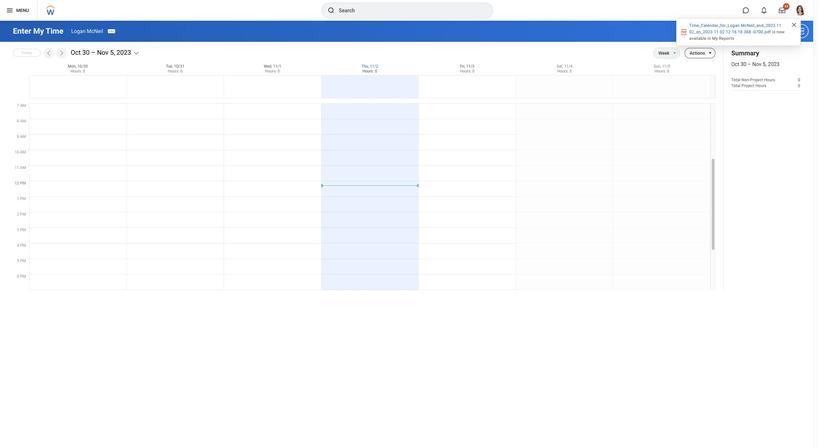 Task type: describe. For each thing, give the bounding box(es) containing it.
caret down image for actions
[[707, 51, 715, 56]]

7 hours: from the left
[[655, 69, 667, 74]]

1 vertical spatial oct
[[732, 61, 740, 67]]

profile logan mcneil image
[[796, 5, 806, 17]]

mon, 10/30
[[68, 64, 88, 69]]

7 am
[[17, 103, 26, 108]]

is now available in my reports
[[690, 29, 785, 41]]

5 hours: 0 from the left
[[460, 69, 475, 74]]

tue, 10/31
[[166, 64, 185, 69]]

actions button
[[685, 48, 706, 58]]

1 vertical spatial –
[[748, 61, 752, 67]]

4
[[17, 243, 19, 248]]

pm for 2 pm
[[20, 212, 26, 217]]

chevron right image
[[58, 50, 65, 56]]

0 vertical spatial 11
[[777, 23, 782, 28]]

368
[[744, 29, 752, 34]]

6 hours: 0 from the left
[[558, 69, 572, 74]]

thu,
[[362, 64, 369, 69]]

0700.pdf
[[754, 29, 772, 34]]

11/4
[[565, 64, 573, 69]]

1 horizontal spatial oct 30 – nov 5, 2023
[[732, 61, 780, 67]]

12 inside "time_calendar_for_logan mcneil_and_2023 11 02_on_2023 11 02 12 16 18 368 -0700.pdf"
[[726, 29, 731, 34]]

3 pm
[[17, 228, 26, 232]]

0 vertical spatial 30
[[82, 49, 90, 56]]

total for total project hours
[[732, 84, 741, 88]]

time_calendar_for_logan mcneil_and_2023 11 02_on_2023 11 02 12 16 18 368 -0700.pdf
[[690, 23, 782, 34]]

11/1
[[273, 64, 282, 69]]

time
[[46, 27, 64, 36]]

enter my time
[[13, 27, 64, 36]]

view related information image
[[783, 27, 791, 35]]

am for 9 am
[[20, 134, 26, 139]]

7 hours: 0 from the left
[[655, 69, 670, 74]]

week
[[659, 51, 670, 56]]

2 hours: from the left
[[168, 69, 179, 74]]

inbox large image
[[780, 7, 786, 14]]

3
[[17, 228, 19, 232]]

0 horizontal spatial oct
[[71, 49, 81, 56]]

0 horizontal spatial nov
[[97, 49, 109, 56]]

0 vertical spatial oct 30 – nov 5, 2023
[[71, 49, 131, 56]]

4 pm
[[17, 243, 26, 248]]

today button
[[13, 49, 40, 57]]

sat, 11/4
[[557, 64, 573, 69]]

-
[[753, 29, 754, 34]]

10
[[15, 150, 19, 155]]

tue,
[[166, 64, 173, 69]]

10 am
[[15, 150, 26, 155]]

1 hours: from the left
[[71, 69, 82, 74]]

sun, 11/5
[[654, 64, 671, 69]]

non-
[[742, 78, 751, 82]]

11 inside enter my time main content
[[15, 166, 19, 170]]

sat,
[[557, 64, 564, 69]]

view printable version (pdf) image
[[798, 27, 806, 35]]

am for 10 am
[[20, 150, 26, 155]]

am for 7 am
[[20, 103, 26, 108]]

02_on_2023
[[690, 29, 713, 34]]

total for total non-project hours
[[732, 78, 741, 82]]

33 button
[[776, 3, 790, 17]]

time_calendar_for_logan mcneil_and_2023 11 02_on_2023 11 02 12 16 18 368 -0700.pdf link
[[690, 23, 782, 34]]

total project hours
[[732, 84, 767, 88]]

11 am
[[15, 166, 26, 170]]

1 hours: 0 from the left
[[71, 69, 85, 74]]

menu
[[16, 8, 29, 13]]

pm for 1 pm
[[20, 197, 26, 201]]

2 hours: 0 from the left
[[168, 69, 183, 74]]

8
[[17, 119, 19, 123]]

mcneil
[[87, 28, 103, 34]]

3 hours: 0 from the left
[[265, 69, 280, 74]]

6
[[17, 274, 19, 279]]

notifications large image
[[761, 7, 768, 14]]

10/31
[[174, 64, 185, 69]]

in
[[708, 36, 712, 41]]



Task type: vqa. For each thing, say whether or not it's contained in the screenshot.


Task type: locate. For each thing, give the bounding box(es) containing it.
11
[[777, 23, 782, 28], [714, 29, 719, 34], [15, 166, 19, 170]]

1 horizontal spatial my
[[713, 36, 719, 41]]

11 up now
[[777, 23, 782, 28]]

caret down image for week
[[671, 51, 679, 56]]

mon,
[[68, 64, 76, 69]]

0 vertical spatial –
[[91, 49, 96, 56]]

hours: down sat, 11/4
[[558, 69, 569, 74]]

1 vertical spatial 5,
[[763, 61, 767, 67]]

1 vertical spatial 2023
[[769, 61, 780, 67]]

10/30
[[77, 64, 88, 69]]

1 pm from the top
[[20, 181, 26, 186]]

mcneil_and_2023
[[742, 23, 776, 28]]

summary
[[732, 49, 760, 57]]

pm for 6 pm
[[20, 274, 26, 279]]

–
[[91, 49, 96, 56], [748, 61, 752, 67]]

0 vertical spatial 2023
[[117, 49, 131, 56]]

1 am from the top
[[20, 103, 26, 108]]

justify image
[[6, 6, 14, 14]]

pm right 6
[[20, 274, 26, 279]]

nov down summary
[[753, 61, 762, 67]]

30 down summary
[[741, 61, 747, 67]]

33
[[785, 5, 789, 8]]

8 am
[[17, 119, 26, 123]]

caret down image
[[671, 51, 679, 56], [707, 51, 715, 56]]

12
[[726, 29, 731, 34], [15, 181, 19, 186]]

enter
[[13, 27, 31, 36]]

now
[[777, 29, 785, 34]]

18
[[738, 29, 743, 34]]

5 am from the top
[[20, 166, 26, 170]]

3 hours: from the left
[[265, 69, 277, 74]]

week button
[[654, 48, 670, 58]]

pm for 3 pm
[[20, 228, 26, 232]]

reports
[[720, 36, 735, 41]]

2 caret down image from the left
[[707, 51, 715, 56]]

pm right the '2'
[[20, 212, 26, 217]]

2 total from the top
[[732, 84, 741, 88]]

4 hours: 0 from the left
[[363, 69, 377, 74]]

12 inside enter my time main content
[[15, 181, 19, 186]]

caret down image right week
[[671, 51, 679, 56]]

hours: down thu, 11/2
[[363, 69, 374, 74]]

sun,
[[654, 64, 662, 69]]

3 pm from the top
[[20, 212, 26, 217]]

x image
[[792, 22, 798, 28]]

am right the '10'
[[20, 150, 26, 155]]

hours: 0 down sat, 11/4
[[558, 69, 572, 74]]

oct down summary
[[732, 61, 740, 67]]

am for 8 am
[[20, 119, 26, 123]]

available
[[690, 36, 707, 41]]

today
[[21, 50, 32, 55]]

my inside is now available in my reports
[[713, 36, 719, 41]]

logan
[[71, 28, 86, 34]]

0 vertical spatial nov
[[97, 49, 109, 56]]

chevron left image
[[46, 50, 52, 56]]

5, left chevron down icon
[[110, 49, 115, 56]]

7 pm from the top
[[20, 274, 26, 279]]

1 horizontal spatial 5,
[[763, 61, 767, 67]]

0 horizontal spatial 11
[[15, 166, 19, 170]]

1 horizontal spatial 12
[[726, 29, 731, 34]]

total left non-
[[732, 78, 741, 82]]

pm up 1 pm at left top
[[20, 181, 26, 186]]

0 vertical spatial 12
[[726, 29, 731, 34]]

thu, 11/2
[[362, 64, 378, 69]]

9 am
[[17, 134, 26, 139]]

1 vertical spatial 30
[[741, 61, 747, 67]]

4 pm from the top
[[20, 228, 26, 232]]

pm
[[20, 181, 26, 186], [20, 197, 26, 201], [20, 212, 26, 217], [20, 228, 26, 232], [20, 243, 26, 248], [20, 259, 26, 263], [20, 274, 26, 279]]

4 am from the top
[[20, 150, 26, 155]]

fri, 11/3
[[460, 64, 475, 69]]

pm right 5
[[20, 259, 26, 263]]

2
[[17, 212, 19, 217]]

hours: down the tue, 10/31
[[168, 69, 179, 74]]

1 vertical spatial 11
[[714, 29, 719, 34]]

hours: down sun, 11/5
[[655, 69, 667, 74]]

pm right 3
[[20, 228, 26, 232]]

2023 left chevron down icon
[[117, 49, 131, 56]]

11/5
[[663, 64, 671, 69]]

1 vertical spatial 12
[[15, 181, 19, 186]]

project down non-
[[742, 84, 755, 88]]

0 vertical spatial my
[[33, 27, 44, 36]]

1 vertical spatial my
[[713, 36, 719, 41]]

5 pm
[[17, 259, 26, 263]]

5, up total non-project hours
[[763, 61, 767, 67]]

oct 30 – nov 5, 2023
[[71, 49, 131, 56], [732, 61, 780, 67]]

actions
[[690, 51, 706, 56]]

11 down the '10'
[[15, 166, 19, 170]]

my
[[33, 27, 44, 36], [713, 36, 719, 41]]

– down mcneil
[[91, 49, 96, 56]]

0 horizontal spatial 5,
[[110, 49, 115, 56]]

time_calendar_for_logan
[[690, 23, 740, 28]]

wed, 11/1
[[264, 64, 282, 69]]

project
[[751, 78, 764, 82], [742, 84, 755, 88]]

2023 up total non-project hours
[[769, 61, 780, 67]]

0 horizontal spatial oct 30 – nov 5, 2023
[[71, 49, 131, 56]]

02
[[720, 29, 725, 34]]

16
[[732, 29, 737, 34]]

2 vertical spatial 11
[[15, 166, 19, 170]]

hours down total non-project hours
[[756, 84, 767, 88]]

0 horizontal spatial 30
[[82, 49, 90, 56]]

4 hours: from the left
[[363, 69, 374, 74]]

total non-project hours
[[732, 78, 776, 82]]

– down summary
[[748, 61, 752, 67]]

1
[[17, 197, 19, 201]]

hours: 0 down the tue, 10/31
[[168, 69, 183, 74]]

1 vertical spatial project
[[742, 84, 755, 88]]

1 vertical spatial total
[[732, 84, 741, 88]]

pm for 5 pm
[[20, 259, 26, 263]]

am right 8
[[20, 119, 26, 123]]

0 vertical spatial total
[[732, 78, 741, 82]]

nov down mcneil
[[97, 49, 109, 56]]

7
[[17, 103, 19, 108]]

1 horizontal spatial 30
[[741, 61, 747, 67]]

am right the 7
[[20, 103, 26, 108]]

oct
[[71, 49, 81, 56], [732, 61, 740, 67]]

oct 30 – nov 5, 2023 down mcneil
[[71, 49, 131, 56]]

am
[[20, 103, 26, 108], [20, 119, 26, 123], [20, 134, 26, 139], [20, 150, 26, 155], [20, 166, 26, 170]]

menu button
[[0, 0, 37, 21]]

12 pm
[[15, 181, 26, 186]]

hours: down the mon, 10/30
[[71, 69, 82, 74]]

2 pm
[[17, 212, 26, 217]]

11 left the 02
[[714, 29, 719, 34]]

chevron down image
[[133, 50, 140, 56]]

1 total from the top
[[732, 78, 741, 82]]

6 hours: from the left
[[558, 69, 569, 74]]

0 vertical spatial oct
[[71, 49, 81, 56]]

hours: 0
[[71, 69, 85, 74], [168, 69, 183, 74], [265, 69, 280, 74], [363, 69, 377, 74], [460, 69, 475, 74], [558, 69, 572, 74], [655, 69, 670, 74]]

0 horizontal spatial my
[[33, 27, 44, 36]]

hours
[[765, 78, 776, 82], [756, 84, 767, 88]]

my inside main content
[[33, 27, 44, 36]]

0 vertical spatial hours
[[765, 78, 776, 82]]

nov
[[97, 49, 109, 56], [753, 61, 762, 67]]

0 horizontal spatial –
[[91, 49, 96, 56]]

pm right 4
[[20, 243, 26, 248]]

11/2
[[370, 64, 378, 69]]

6 pm from the top
[[20, 259, 26, 263]]

logan mcneil link
[[71, 28, 103, 34]]

5 hours: from the left
[[460, 69, 472, 74]]

pm for 4 pm
[[20, 243, 26, 248]]

0 horizontal spatial caret down image
[[671, 51, 679, 56]]

hours: 0 down fri, 11/3
[[460, 69, 475, 74]]

5,
[[110, 49, 115, 56], [763, 61, 767, 67]]

2023
[[117, 49, 131, 56], [769, 61, 780, 67]]

0 horizontal spatial 2023
[[117, 49, 131, 56]]

1 caret down image from the left
[[671, 51, 679, 56]]

logan mcneil
[[71, 28, 103, 34]]

total
[[732, 78, 741, 82], [732, 84, 741, 88]]

1 horizontal spatial oct
[[732, 61, 740, 67]]

1 horizontal spatial 2023
[[769, 61, 780, 67]]

pm for 12 pm
[[20, 181, 26, 186]]

my left time
[[33, 27, 44, 36]]

1 horizontal spatial 11
[[714, 29, 719, 34]]

0
[[83, 69, 85, 74], [180, 69, 183, 74], [278, 69, 280, 74], [375, 69, 377, 74], [473, 69, 475, 74], [570, 69, 572, 74], [668, 69, 670, 74], [799, 78, 801, 82], [799, 84, 801, 88]]

project up total project hours on the right top of the page
[[751, 78, 764, 82]]

1 horizontal spatial nov
[[753, 61, 762, 67]]

1 horizontal spatial caret down image
[[707, 51, 715, 56]]

2 pm from the top
[[20, 197, 26, 201]]

2 am from the top
[[20, 119, 26, 123]]

0 horizontal spatial 12
[[15, 181, 19, 186]]

hours: 0 down wed, 11/1
[[265, 69, 280, 74]]

11/3
[[467, 64, 475, 69]]

am down 10 am
[[20, 166, 26, 170]]

12 up 1 at the top left
[[15, 181, 19, 186]]

Search Workday  search field
[[339, 3, 480, 17]]

my right the in
[[713, 36, 719, 41]]

2 horizontal spatial 11
[[777, 23, 782, 28]]

hours: 0 down the mon, 10/30
[[71, 69, 85, 74]]

3 am from the top
[[20, 134, 26, 139]]

30 up 10/30
[[82, 49, 90, 56]]

pdf image
[[681, 29, 688, 36]]

30
[[82, 49, 90, 56], [741, 61, 747, 67]]

search image
[[327, 6, 335, 14]]

1 pm
[[17, 197, 26, 201]]

am right the 9
[[20, 134, 26, 139]]

1 horizontal spatial –
[[748, 61, 752, 67]]

hours up total project hours on the right top of the page
[[765, 78, 776, 82]]

hours: 0 down sun, 11/5
[[655, 69, 670, 74]]

fri,
[[460, 64, 466, 69]]

total down total non-project hours
[[732, 84, 741, 88]]

1 vertical spatial hours
[[756, 84, 767, 88]]

9
[[17, 134, 19, 139]]

12 left 16
[[726, 29, 731, 34]]

am for 11 am
[[20, 166, 26, 170]]

0 vertical spatial project
[[751, 78, 764, 82]]

oct 30 – nov 5, 2023 down summary
[[732, 61, 780, 67]]

1 vertical spatial nov
[[753, 61, 762, 67]]

1 vertical spatial oct 30 – nov 5, 2023
[[732, 61, 780, 67]]

is
[[773, 29, 776, 34]]

5
[[17, 259, 19, 263]]

hours: down fri, 11/3
[[460, 69, 472, 74]]

hours: 0 down thu, 11/2
[[363, 69, 377, 74]]

5 pm from the top
[[20, 243, 26, 248]]

oct up the mon, 10/30
[[71, 49, 81, 56]]

hours:
[[71, 69, 82, 74], [168, 69, 179, 74], [265, 69, 277, 74], [363, 69, 374, 74], [460, 69, 472, 74], [558, 69, 569, 74], [655, 69, 667, 74]]

enter my time main content
[[0, 0, 814, 368]]

6 pm
[[17, 274, 26, 279]]

pm right 1 at the top left
[[20, 197, 26, 201]]

caret down image right actions on the right top
[[707, 51, 715, 56]]

hours: down wed, 11/1
[[265, 69, 277, 74]]

wed,
[[264, 64, 272, 69]]

0 vertical spatial 5,
[[110, 49, 115, 56]]



